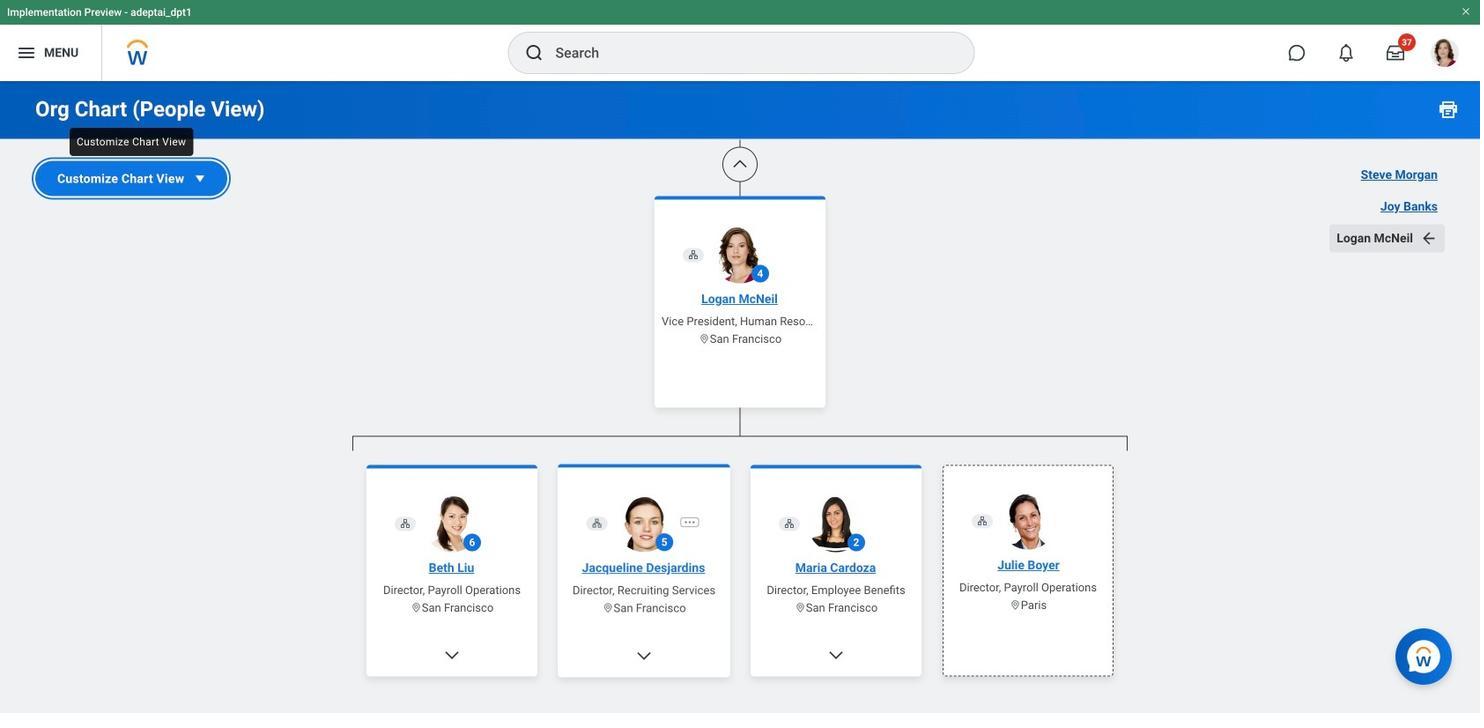 Task type: describe. For each thing, give the bounding box(es) containing it.
related actions image
[[685, 513, 699, 527]]

2 horizontal spatial view team image
[[784, 518, 795, 529]]

1 horizontal spatial chevron down image
[[635, 651, 654, 669]]

view team image
[[977, 516, 988, 526]]

profile logan mcneil image
[[1431, 39, 1460, 71]]

inbox large image
[[1387, 44, 1405, 62]]

close environment banner image
[[1461, 6, 1472, 17]]

chevron up image
[[732, 156, 749, 173]]

0 horizontal spatial view team image
[[400, 518, 411, 529]]

chevron down image for the right view team icon
[[828, 647, 845, 664]]

notifications large image
[[1338, 44, 1356, 62]]

1 horizontal spatial view team image
[[589, 515, 601, 527]]

logan mcneil, logan mcneil, 4 direct reports element
[[353, 451, 1128, 713]]



Task type: vqa. For each thing, say whether or not it's contained in the screenshot.
Print Org Chart image
yes



Task type: locate. For each thing, give the bounding box(es) containing it.
1 horizontal spatial location image
[[795, 602, 806, 613]]

location image for the left view team icon
[[411, 602, 422, 613]]

view team image
[[589, 515, 601, 527], [400, 518, 411, 529], [784, 518, 795, 529]]

search image
[[524, 42, 545, 63]]

print org chart image
[[1438, 99, 1460, 120]]

Search Workday  search field
[[556, 33, 938, 72]]

location image
[[1010, 599, 1021, 611], [411, 602, 422, 613]]

0 horizontal spatial location image
[[411, 602, 422, 613]]

arrow left image
[[1421, 230, 1438, 247]]

location image
[[795, 602, 806, 613], [600, 604, 612, 616]]

chevron down image for the left view team icon
[[443, 647, 461, 664]]

justify image
[[16, 42, 37, 63]]

main content
[[0, 0, 1481, 713]]

banner
[[0, 0, 1481, 81]]

1 horizontal spatial location image
[[1010, 599, 1021, 611]]

2 horizontal spatial chevron down image
[[828, 647, 845, 664]]

chevron down image
[[443, 647, 461, 664], [828, 647, 845, 664], [635, 651, 654, 669]]

0 horizontal spatial chevron down image
[[443, 647, 461, 664]]

caret down image
[[191, 170, 209, 187]]

0 horizontal spatial location image
[[600, 604, 612, 616]]

location image for view team image
[[1010, 599, 1021, 611]]

tooltip
[[64, 123, 199, 161]]



